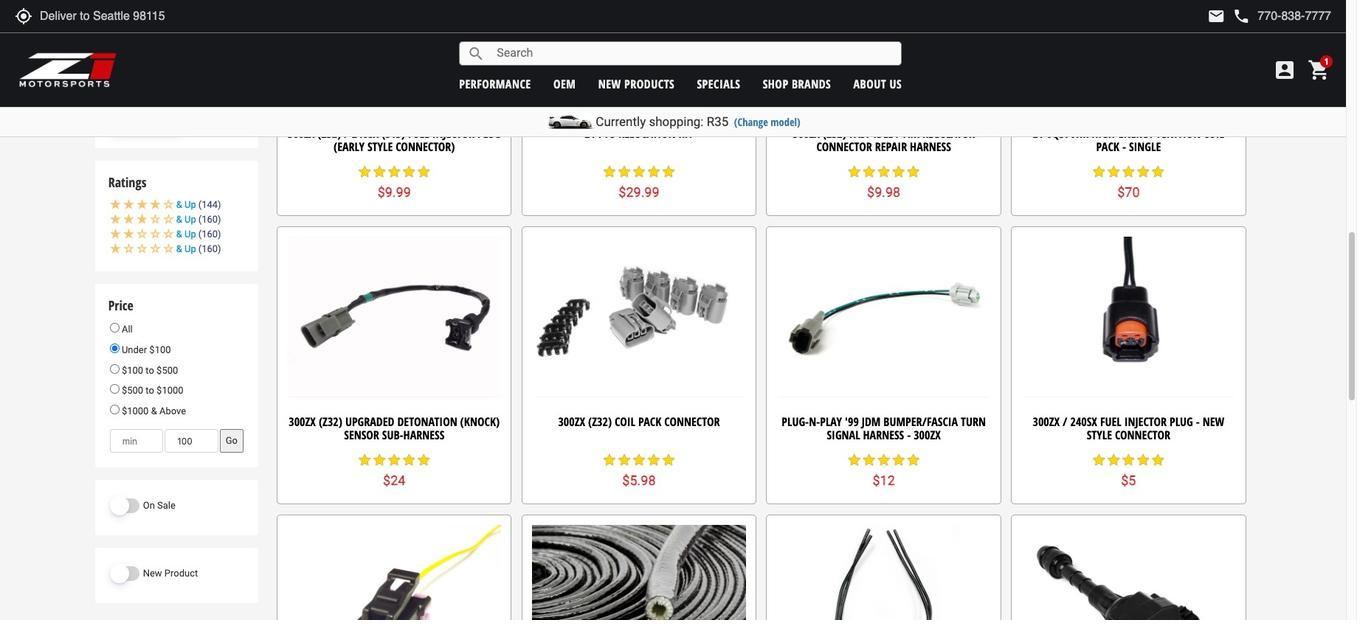 Task type: vqa. For each thing, say whether or not it's contained in the screenshot.
the go
yes



Task type: describe. For each thing, give the bounding box(es) containing it.
1 horizontal spatial $500
[[157, 365, 178, 376]]

bumper/fascia
[[884, 414, 958, 431]]

shopping:
[[649, 114, 704, 129]]

currently shopping: r35 (change model)
[[596, 114, 801, 129]]

300zx (z32) upgraded detonation (knock) sensor sub-harness
[[289, 414, 500, 444]]

specials
[[697, 76, 741, 92]]

relocation
[[619, 126, 676, 142]]

to for $500
[[146, 385, 154, 397]]

z1 for z1 vq37vhr high-energy ignition coil pack - single
[[1033, 126, 1044, 142]]

pack inside z1 vq37vhr high-energy ignition coil pack - single
[[1097, 139, 1120, 155]]

phone link
[[1233, 7, 1332, 25]]

1 & up 160 from the top
[[176, 214, 218, 225]]

- inside 300zx / 240sx fuel injector plug - new style connector
[[1196, 414, 1200, 431]]

about us
[[854, 76, 902, 92]]

star star star star star $70
[[1092, 164, 1166, 200]]

aem electronics
[[126, 17, 196, 28]]

$500 to $1000
[[119, 385, 184, 397]]

star star star star star $24
[[357, 453, 431, 489]]

(z32) for fast
[[823, 126, 847, 142]]

fuel inside 300zx (z32) / 240sx (s13) fuel injector plug (early style connector)
[[408, 126, 429, 142]]

0 horizontal spatial connector
[[665, 414, 720, 431]]

new products link
[[598, 76, 675, 92]]

plug-n-play '99 jdm bumper/fascia turn signal harness  - 300zx
[[782, 414, 986, 444]]

ignition
[[1157, 126, 1201, 142]]

connector)
[[396, 139, 455, 155]]

performance
[[459, 76, 531, 92]]

repair
[[875, 139, 907, 155]]

3 up from the top
[[185, 229, 196, 240]]

$100 to $500
[[119, 365, 178, 376]]

300zx for 300zx / 240sx fuel injector plug - new style connector
[[1033, 414, 1060, 431]]

shopping_cart link
[[1304, 58, 1332, 82]]

on sale
[[143, 500, 176, 511]]

1 160 from the top
[[202, 214, 218, 225]]

shopping_cart
[[1308, 58, 1332, 82]]

144
[[202, 199, 218, 210]]

new inside 300zx / 240sx fuel injector plug - new style connector
[[1203, 414, 1225, 431]]

turn
[[961, 414, 986, 431]]

harness inside plug-n-play '99 jdm bumper/fascia turn signal harness  - 300zx
[[863, 427, 904, 444]]

above
[[159, 406, 186, 417]]

oem link
[[554, 76, 576, 92]]

kit
[[679, 126, 694, 142]]

2 160 from the top
[[202, 229, 218, 240]]

r35
[[707, 114, 729, 129]]

detonation
[[397, 414, 457, 431]]

star star star star star $5.98
[[602, 453, 676, 489]]

model)
[[771, 115, 801, 129]]

all
[[119, 324, 133, 335]]

ptu
[[598, 126, 616, 142]]

star star star star star $9.99
[[357, 164, 431, 200]]

fast
[[850, 126, 871, 142]]

n-
[[809, 414, 820, 431]]

2 & up 160 from the top
[[176, 229, 218, 240]]

on
[[143, 500, 155, 511]]

idle
[[873, 126, 893, 142]]

3 & up 160 from the top
[[176, 244, 218, 255]]

240sx inside 300zx (z32) / 240sx (s13) fuel injector plug (early style connector)
[[352, 126, 379, 142]]

300zx (z32) / 240sx (s13) fuel injector plug (early style connector)
[[288, 126, 501, 155]]

style inside 300zx (z32) / 240sx (s13) fuel injector plug (early style connector)
[[368, 139, 393, 155]]

plug inside 300zx (z32) / 240sx (s13) fuel injector plug (early style connector)
[[478, 126, 501, 142]]

(knock)
[[460, 414, 500, 431]]

z1 ptu relocation kit
[[585, 126, 694, 142]]

ratings
[[108, 174, 146, 191]]

oem
[[554, 76, 576, 92]]

1 vertical spatial $500
[[122, 385, 143, 397]]

shop brands
[[763, 76, 831, 92]]

300zx (z32) coil pack connector
[[558, 414, 720, 431]]

$29.99
[[619, 185, 660, 200]]

under  $100
[[119, 345, 171, 356]]

to for $100
[[146, 365, 154, 376]]

z1 vq37vhr high-energy ignition coil pack - single
[[1033, 126, 1225, 155]]

about
[[854, 76, 887, 92]]

play
[[820, 414, 842, 431]]

electronics
[[148, 17, 196, 28]]

min number field
[[110, 430, 163, 453]]

2 up from the top
[[185, 214, 196, 225]]

energy
[[1119, 126, 1154, 142]]

(z32) for coil
[[588, 414, 612, 431]]

about us link
[[854, 76, 902, 92]]

$12
[[873, 473, 895, 489]]

under
[[122, 345, 147, 356]]

specials link
[[697, 76, 741, 92]]

performance link
[[459, 76, 531, 92]]

1 vertical spatial $1000
[[122, 406, 149, 417]]

star star star star star $12
[[847, 453, 921, 489]]

go button
[[220, 430, 244, 453]]

sub-
[[382, 427, 404, 444]]

currently
[[596, 114, 646, 129]]

/ inside 300zx (z32) / 240sx (s13) fuel injector plug (early style connector)
[[344, 126, 349, 142]]

brands
[[792, 76, 831, 92]]

coil inside z1 vq37vhr high-energy ignition coil pack - single
[[1204, 126, 1225, 142]]

shop
[[763, 76, 789, 92]]



Task type: locate. For each thing, give the bounding box(es) containing it.
300zx inside 300zx (z32) upgraded detonation (knock) sensor sub-harness
[[289, 414, 316, 431]]

1 vertical spatial fuel
[[1101, 414, 1122, 431]]

harness inside 300zx (z32) fast idle / air regulator connector repair harness
[[910, 139, 951, 155]]

1 z1 from the left
[[585, 126, 596, 142]]

z1 motorsports logo image
[[18, 52, 118, 89]]

new
[[598, 76, 621, 92]]

3 160 from the top
[[202, 244, 218, 255]]

1 horizontal spatial -
[[1123, 139, 1126, 155]]

sensor
[[344, 427, 379, 444]]

injector inside 300zx (z32) / 240sx (s13) fuel injector plug (early style connector)
[[432, 126, 475, 142]]

harness right "'99"
[[863, 427, 904, 444]]

(z32) for /
[[318, 126, 341, 142]]

160
[[202, 214, 218, 225], [202, 229, 218, 240], [202, 244, 218, 255]]

0 horizontal spatial -
[[907, 427, 911, 444]]

None checkbox
[[110, 75, 122, 88]]

0 vertical spatial $500
[[157, 365, 178, 376]]

(s13)
[[382, 126, 405, 142]]

shop brands link
[[763, 76, 831, 92]]

phone
[[1233, 7, 1251, 25]]

up
[[185, 199, 196, 210], [185, 214, 196, 225], [185, 229, 196, 240], [185, 244, 196, 255]]

fuel
[[408, 126, 429, 142], [1101, 414, 1122, 431]]

new products
[[598, 76, 675, 92]]

star
[[357, 164, 372, 179], [372, 164, 387, 179], [387, 164, 402, 179], [402, 164, 417, 179], [417, 164, 431, 179], [602, 164, 617, 179], [617, 164, 632, 179], [632, 164, 647, 179], [647, 164, 661, 179], [661, 164, 676, 179], [847, 164, 862, 179], [862, 164, 877, 179], [877, 164, 892, 179], [892, 164, 906, 179], [906, 164, 921, 179], [1092, 164, 1107, 179], [1107, 164, 1122, 179], [1122, 164, 1136, 179], [1136, 164, 1151, 179], [1151, 164, 1166, 179], [357, 453, 372, 468], [372, 453, 387, 468], [387, 453, 402, 468], [402, 453, 417, 468], [417, 453, 431, 468], [602, 453, 617, 468], [617, 453, 632, 468], [632, 453, 647, 468], [647, 453, 661, 468], [661, 453, 676, 468], [847, 453, 862, 468], [862, 453, 877, 468], [877, 453, 892, 468], [892, 453, 906, 468], [906, 453, 921, 468], [1092, 453, 1107, 468], [1107, 453, 1122, 468], [1122, 453, 1136, 468], [1136, 453, 1151, 468], [1151, 453, 1166, 468]]

2 horizontal spatial /
[[1063, 414, 1068, 431]]

1 up from the top
[[185, 199, 196, 210]]

0 vertical spatial $100
[[149, 345, 171, 356]]

injector inside 300zx / 240sx fuel injector plug - new style connector
[[1125, 414, 1167, 431]]

$100 down under
[[122, 365, 143, 376]]

mail phone
[[1208, 7, 1251, 25]]

4 up from the top
[[185, 244, 196, 255]]

0 vertical spatial injector
[[432, 126, 475, 142]]

fuel inside 300zx / 240sx fuel injector plug - new style connector
[[1101, 414, 1122, 431]]

star star star star star $9.98
[[847, 164, 921, 200]]

2 vertical spatial & up 160
[[176, 244, 218, 255]]

mail
[[1208, 7, 1226, 25]]

(z32) left fast
[[823, 126, 847, 142]]

my_location
[[15, 7, 32, 25]]

&
[[176, 199, 182, 210], [176, 214, 182, 225], [176, 229, 182, 240], [176, 244, 182, 255], [151, 406, 157, 417]]

high-
[[1092, 126, 1119, 142]]

z1 left "vq37vhr"
[[1033, 126, 1044, 142]]

star star star star star $5
[[1092, 453, 1166, 489]]

& up 160
[[176, 214, 218, 225], [176, 229, 218, 240], [176, 244, 218, 255]]

1 horizontal spatial $100
[[149, 345, 171, 356]]

2 vertical spatial 160
[[202, 244, 218, 255]]

(z32) left (s13) in the left top of the page
[[318, 126, 341, 142]]

pack
[[1097, 139, 1120, 155], [639, 414, 662, 431]]

300zx inside plug-n-play '99 jdm bumper/fascia turn signal harness  - 300zx
[[914, 427, 941, 444]]

new
[[1203, 414, 1225, 431], [143, 568, 162, 579]]

1 horizontal spatial new
[[1203, 414, 1225, 431]]

(change model) link
[[734, 115, 801, 129]]

None radio
[[110, 324, 119, 333]]

0 vertical spatial 160
[[202, 214, 218, 225]]

to
[[146, 365, 154, 376], [146, 385, 154, 397]]

z1 left ptu
[[585, 126, 596, 142]]

0 horizontal spatial coil
[[615, 414, 636, 431]]

0 vertical spatial fuel
[[408, 126, 429, 142]]

- inside z1 vq37vhr high-energy ignition coil pack - single
[[1123, 139, 1126, 155]]

0 vertical spatial 240sx
[[352, 126, 379, 142]]

$100 up $100 to $500 at the left of page
[[149, 345, 171, 356]]

style up "star star star star star $5"
[[1087, 427, 1112, 444]]

- inside plug-n-play '99 jdm bumper/fascia turn signal harness  - 300zx
[[907, 427, 911, 444]]

1 horizontal spatial harness
[[863, 427, 904, 444]]

300zx inside 300zx / 240sx fuel injector plug - new style connector
[[1033, 414, 1060, 431]]

fuel right (s13) in the left top of the page
[[408, 126, 429, 142]]

0 vertical spatial style
[[368, 139, 393, 155]]

2 horizontal spatial connector
[[1115, 427, 1171, 444]]

product
[[165, 568, 198, 579]]

mail link
[[1208, 7, 1226, 25]]

0 vertical spatial coil
[[1204, 126, 1225, 142]]

2 horizontal spatial harness
[[910, 139, 951, 155]]

240sx left (s13) in the left top of the page
[[352, 126, 379, 142]]

(z32) inside 300zx (z32) upgraded detonation (knock) sensor sub-harness
[[319, 414, 343, 431]]

240sx
[[352, 126, 379, 142], [1071, 414, 1098, 431]]

(z32) inside 300zx (z32) / 240sx (s13) fuel injector plug (early style connector)
[[318, 126, 341, 142]]

0 horizontal spatial fuel
[[408, 126, 429, 142]]

injector
[[432, 126, 475, 142], [1125, 414, 1167, 431]]

(z32) up star star star star star $5.98
[[588, 414, 612, 431]]

go
[[226, 436, 238, 447]]

$1000 up above
[[157, 385, 184, 397]]

1 vertical spatial & up 160
[[176, 229, 218, 240]]

0 vertical spatial & up 160
[[176, 214, 218, 225]]

connector left idle
[[817, 139, 872, 155]]

connector up star star star star star $5.98
[[665, 414, 720, 431]]

1 vertical spatial to
[[146, 385, 154, 397]]

0 horizontal spatial style
[[368, 139, 393, 155]]

None radio
[[110, 344, 119, 354], [110, 364, 119, 374], [110, 385, 119, 394], [110, 405, 119, 415], [110, 344, 119, 354], [110, 364, 119, 374], [110, 385, 119, 394], [110, 405, 119, 415]]

1 horizontal spatial injector
[[1125, 414, 1167, 431]]

1 vertical spatial 160
[[202, 229, 218, 240]]

account_box link
[[1270, 58, 1301, 82]]

to down $100 to $500 at the left of page
[[146, 385, 154, 397]]

300zx / 240sx fuel injector plug - new style connector
[[1033, 414, 1225, 444]]

1 to from the top
[[146, 365, 154, 376]]

max number field
[[165, 430, 218, 453]]

1 vertical spatial $100
[[122, 365, 143, 376]]

/ inside 300zx / 240sx fuel injector plug - new style connector
[[1063, 414, 1068, 431]]

coil right ignition
[[1204, 126, 1225, 142]]

1 horizontal spatial 240sx
[[1071, 414, 1098, 431]]

$9.98
[[867, 185, 901, 200]]

0 horizontal spatial 240sx
[[352, 126, 379, 142]]

new product
[[143, 568, 198, 579]]

plug-
[[782, 414, 809, 431]]

$5
[[1122, 473, 1136, 489]]

300zx for 300zx (z32) fast idle / air regulator connector repair harness
[[793, 126, 820, 142]]

plug
[[478, 126, 501, 142], [1170, 414, 1194, 431]]

aem
[[126, 17, 146, 28]]

1 vertical spatial pack
[[639, 414, 662, 431]]

1 horizontal spatial coil
[[1204, 126, 1225, 142]]

1 vertical spatial 240sx
[[1071, 414, 1098, 431]]

0 horizontal spatial plug
[[478, 126, 501, 142]]

0 vertical spatial plug
[[478, 126, 501, 142]]

harness up star star star star star $24
[[403, 427, 445, 444]]

us
[[890, 76, 902, 92]]

signal
[[827, 427, 860, 444]]

injector up "star star star star star $5"
[[1125, 414, 1167, 431]]

search
[[467, 45, 485, 62]]

(z32) left sensor
[[319, 414, 343, 431]]

0 horizontal spatial /
[[344, 126, 349, 142]]

0 horizontal spatial harness
[[403, 427, 445, 444]]

0 horizontal spatial $500
[[122, 385, 143, 397]]

1 vertical spatial new
[[143, 568, 162, 579]]

0 vertical spatial to
[[146, 365, 154, 376]]

1 horizontal spatial style
[[1087, 427, 1112, 444]]

0 vertical spatial $1000
[[157, 385, 184, 397]]

0 horizontal spatial $100
[[122, 365, 143, 376]]

0 vertical spatial pack
[[1097, 139, 1120, 155]]

$1000
[[157, 385, 184, 397], [122, 406, 149, 417]]

1 horizontal spatial z1
[[1033, 126, 1044, 142]]

Search search field
[[485, 42, 902, 65]]

$500 up $500 to $1000
[[157, 365, 178, 376]]

300zx
[[288, 126, 315, 142], [793, 126, 820, 142], [289, 414, 316, 431], [558, 414, 585, 431], [1033, 414, 1060, 431], [914, 427, 941, 444]]

fuel up "star star star star star $5"
[[1101, 414, 1122, 431]]

0 horizontal spatial z1
[[585, 126, 596, 142]]

1 horizontal spatial /
[[896, 126, 901, 142]]

-
[[1123, 139, 1126, 155], [1196, 414, 1200, 431], [907, 427, 911, 444]]

regulator
[[923, 126, 975, 142]]

0 vertical spatial new
[[1203, 414, 1225, 431]]

0 horizontal spatial injector
[[432, 126, 475, 142]]

$1000 down $500 to $1000
[[122, 406, 149, 417]]

z1
[[585, 126, 596, 142], [1033, 126, 1044, 142]]

style
[[368, 139, 393, 155], [1087, 427, 1112, 444]]

300zx for 300zx (z32) coil pack connector
[[558, 414, 585, 431]]

300zx inside 300zx (z32) fast idle / air regulator connector repair harness
[[793, 126, 820, 142]]

240sx inside 300zx / 240sx fuel injector plug - new style connector
[[1071, 414, 1098, 431]]

(z32) for upgraded
[[319, 414, 343, 431]]

harness inside 300zx (z32) upgraded detonation (knock) sensor sub-harness
[[403, 427, 445, 444]]

1 vertical spatial style
[[1087, 427, 1112, 444]]

0 horizontal spatial $1000
[[122, 406, 149, 417]]

2 z1 from the left
[[1033, 126, 1044, 142]]

0 horizontal spatial pack
[[639, 414, 662, 431]]

'99
[[845, 414, 859, 431]]

0 horizontal spatial new
[[143, 568, 162, 579]]

/ inside 300zx (z32) fast idle / air regulator connector repair harness
[[896, 126, 901, 142]]

harness right repair
[[910, 139, 951, 155]]

$9.99
[[378, 185, 411, 200]]

sale
[[157, 500, 176, 511]]

2 to from the top
[[146, 385, 154, 397]]

jdm
[[862, 414, 881, 431]]

style inside 300zx / 240sx fuel injector plug - new style connector
[[1087, 427, 1112, 444]]

1 horizontal spatial fuel
[[1101, 414, 1122, 431]]

None checkbox
[[110, 0, 122, 11], [110, 18, 122, 30], [110, 37, 122, 50], [110, 56, 122, 69], [110, 95, 122, 107], [110, 0, 122, 11], [110, 18, 122, 30], [110, 37, 122, 50], [110, 56, 122, 69], [110, 95, 122, 107]]

(z32)
[[318, 126, 341, 142], [823, 126, 847, 142], [319, 414, 343, 431], [588, 414, 612, 431]]

air
[[904, 126, 920, 142]]

1 vertical spatial coil
[[615, 414, 636, 431]]

connector inside 300zx / 240sx fuel injector plug - new style connector
[[1115, 427, 1171, 444]]

single
[[1129, 139, 1161, 155]]

z1 inside z1 vq37vhr high-energy ignition coil pack - single
[[1033, 126, 1044, 142]]

$70
[[1118, 185, 1140, 200]]

connector inside 300zx (z32) fast idle / air regulator connector repair harness
[[817, 139, 872, 155]]

300zx inside 300zx (z32) / 240sx (s13) fuel injector plug (early style connector)
[[288, 126, 315, 142]]

1 horizontal spatial $1000
[[157, 385, 184, 397]]

1 vertical spatial injector
[[1125, 414, 1167, 431]]

style right (early at the left of page
[[368, 139, 393, 155]]

upgraded
[[345, 414, 395, 431]]

& up 144
[[176, 199, 218, 210]]

1 horizontal spatial connector
[[817, 139, 872, 155]]

240sx up "star star star star star $5"
[[1071, 414, 1098, 431]]

to up $500 to $1000
[[146, 365, 154, 376]]

coil up star star star star star $5.98
[[615, 414, 636, 431]]

300zx for 300zx (z32) upgraded detonation (knock) sensor sub-harness
[[289, 414, 316, 431]]

$500 down $100 to $500 at the left of page
[[122, 385, 143, 397]]

300zx for 300zx (z32) / 240sx (s13) fuel injector plug (early style connector)
[[288, 126, 315, 142]]

pack left single
[[1097, 139, 1120, 155]]

coil
[[1204, 126, 1225, 142], [615, 414, 636, 431]]

/
[[344, 126, 349, 142], [896, 126, 901, 142], [1063, 414, 1068, 431]]

account_box
[[1273, 58, 1297, 82]]

connector up "star star star star star $5"
[[1115, 427, 1171, 444]]

z1 for z1 ptu relocation kit
[[585, 126, 596, 142]]

pack up star star star star star $5.98
[[639, 414, 662, 431]]

1 horizontal spatial plug
[[1170, 414, 1194, 431]]

1 horizontal spatial pack
[[1097, 139, 1120, 155]]

price
[[108, 297, 133, 314]]

products
[[625, 76, 675, 92]]

(early
[[334, 139, 365, 155]]

$5.98
[[623, 473, 656, 489]]

300zx (z32) fast idle / air regulator connector repair harness
[[793, 126, 975, 155]]

(change
[[734, 115, 768, 129]]

2 horizontal spatial -
[[1196, 414, 1200, 431]]

injector right (s13) in the left top of the page
[[432, 126, 475, 142]]

harness
[[910, 139, 951, 155], [403, 427, 445, 444], [863, 427, 904, 444]]

1 vertical spatial plug
[[1170, 414, 1194, 431]]

(z32) inside 300zx (z32) fast idle / air regulator connector repair harness
[[823, 126, 847, 142]]

star star star star star $29.99
[[602, 164, 676, 200]]

plug inside 300zx / 240sx fuel injector plug - new style connector
[[1170, 414, 1194, 431]]

vq37vhr
[[1047, 126, 1089, 142]]



